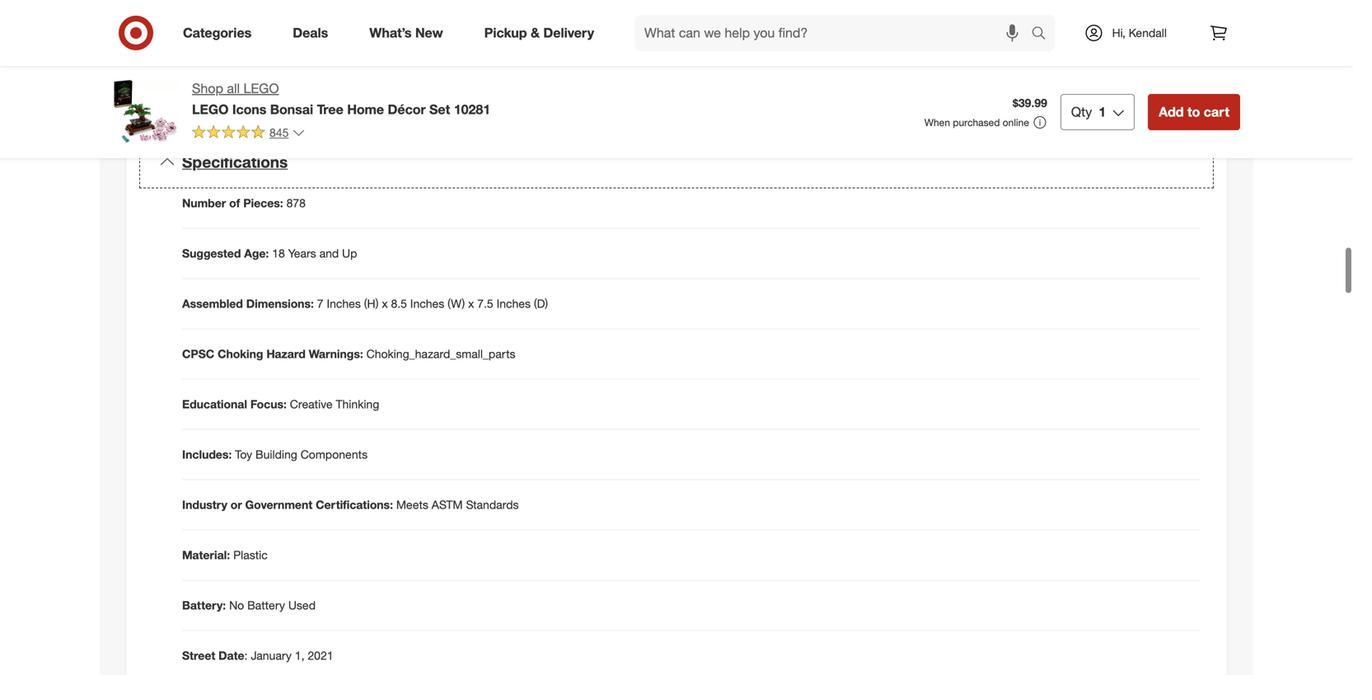 Task type: vqa. For each thing, say whether or not it's contained in the screenshot.
the leftmost The Ends
no



Task type: describe. For each thing, give the bounding box(es) containing it.
certifications:
[[316, 498, 393, 512]]

includes: toy building components
[[182, 447, 368, 462]]

pickup & delivery
[[484, 25, 594, 41]]

of
[[229, 196, 240, 210]]

or
[[231, 498, 242, 512]]

mother's
[[273, 43, 318, 58]]

suggested
[[182, 246, 241, 261]]

1 inches from the left
[[327, 296, 361, 311]]

1 x from the left
[[382, 296, 388, 311]]

2 x from the left
[[468, 296, 474, 311]]

several
[[399, 67, 435, 81]]

using
[[252, 83, 280, 97]]

What can we help you find? suggestions appear below search field
[[635, 15, 1036, 51]]

astm
[[432, 498, 463, 512]]

building
[[256, 447, 297, 462]]

bonsai inside the bonsai tree makes a great gift for any occasion, including valentine's day, birthdays, anniversaries, mother's day, and father's day
[[221, 27, 257, 41]]

878
[[287, 196, 306, 210]]

uses
[[371, 67, 396, 81]]

8.5
[[391, 296, 407, 311]]

qty
[[1072, 104, 1093, 120]]

plants:
[[261, 67, 295, 81]]

delivery
[[544, 25, 594, 41]]

image of lego icons bonsai tree home décor set 10281 image
[[113, 79, 179, 145]]

made
[[489, 67, 518, 81]]

cpsc
[[182, 347, 214, 361]]

meets
[[396, 498, 429, 512]]

pickup & delivery link
[[470, 15, 615, 51]]

great
[[331, 27, 358, 41]]

décor
[[388, 101, 426, 117]]

0 horizontal spatial day,
[[321, 43, 343, 58]]

a
[[322, 27, 328, 41]]

educational
[[182, 397, 247, 411]]

date
[[219, 648, 244, 663]]

plants
[[199, 67, 231, 81]]

tree inside the bonsai tree makes a great gift for any occasion, including valentine's day, birthdays, anniversaries, mother's day, and father's day
[[260, 27, 282, 41]]

industry
[[182, 498, 227, 512]]

anniversaries,
[[199, 43, 269, 58]]

including
[[472, 27, 518, 41]]

hi, kendall
[[1113, 26, 1167, 40]]

shop all lego lego icons bonsai tree home décor set 10281
[[192, 80, 491, 117]]

1 vertical spatial lego
[[192, 101, 229, 117]]

battery: no battery used
[[182, 598, 316, 613]]

1 vertical spatial and
[[320, 246, 339, 261]]

pieces:
[[243, 196, 283, 210]]

focus:
[[251, 397, 287, 411]]

:
[[244, 648, 248, 663]]

sustainably
[[283, 83, 341, 97]]

kendall
[[1129, 26, 1167, 40]]

includes:
[[182, 447, 232, 462]]

what's new
[[370, 25, 443, 41]]

(d)
[[534, 296, 548, 311]]

creative
[[290, 397, 333, 411]]

number of pieces: 878
[[182, 196, 306, 210]]

add to cart button
[[1149, 94, 1241, 130]]

for
[[381, 27, 394, 41]]

no
[[229, 598, 244, 613]]

birthdays,
[[604, 27, 655, 41]]

categories link
[[169, 15, 272, 51]]

all
[[227, 80, 240, 96]]

toy
[[235, 447, 252, 462]]

$39.99
[[1013, 96, 1048, 110]]

1
[[1099, 104, 1106, 120]]

2021
[[308, 648, 333, 663]]

tree inside shop all lego lego icons bonsai tree home décor set 10281
[[317, 101, 344, 117]]

845 link
[[192, 124, 305, 143]]

plastic,
[[614, 67, 650, 81]]

components
[[301, 447, 368, 462]]

online
[[1003, 116, 1030, 129]]

choking_hazard_small_parts
[[367, 347, 516, 361]]

used
[[288, 598, 316, 613]]

purchased
[[953, 116, 1000, 129]]

the bonsai tree makes a great gift for any occasion, including valentine's day, birthdays, anniversaries, mother's day, and father's day
[[199, 27, 655, 58]]

makes
[[285, 27, 319, 41]]

1 from from the left
[[234, 67, 258, 81]]



Task type: locate. For each thing, give the bounding box(es) containing it.
what's new link
[[356, 15, 464, 51]]

0 horizontal spatial tree
[[260, 27, 282, 41]]

material:
[[182, 548, 230, 562]]

tree up mother's
[[260, 27, 282, 41]]

elements
[[438, 67, 486, 81]]

18
[[272, 246, 285, 261]]

x
[[382, 296, 388, 311], [468, 296, 474, 311]]

0 horizontal spatial lego
[[192, 101, 229, 117]]

and inside the bonsai tree makes a great gift for any occasion, including valentine's day, birthdays, anniversaries, mother's day, and father's day
[[346, 43, 365, 58]]

any
[[398, 27, 416, 41]]

x right the (h)
[[382, 296, 388, 311]]

0 horizontal spatial from
[[234, 67, 258, 81]]

bonsai up anniversaries,
[[221, 27, 257, 41]]

2 horizontal spatial inches
[[497, 296, 531, 311]]

1 vertical spatial tree
[[317, 101, 344, 117]]

1 horizontal spatial day,
[[580, 27, 601, 41]]

and left up
[[320, 246, 339, 261]]

inches right the 7 on the top of the page
[[327, 296, 361, 311]]

shop
[[192, 80, 223, 96]]

gift
[[361, 27, 377, 41]]

qty 1
[[1072, 104, 1106, 120]]

icons
[[232, 101, 267, 117]]

1 horizontal spatial inches
[[410, 296, 445, 311]]

1 horizontal spatial bonsai
[[270, 101, 313, 117]]

years
[[288, 246, 316, 261]]

home
[[347, 101, 384, 117]]

number
[[182, 196, 226, 210]]

0 vertical spatial bonsai
[[221, 27, 257, 41]]

standards
[[466, 498, 519, 512]]

from down anniversaries,
[[234, 67, 258, 81]]

government
[[245, 498, 313, 512]]

valentine's
[[521, 27, 577, 41]]

2 inches from the left
[[410, 296, 445, 311]]

1 vertical spatial day,
[[321, 43, 343, 58]]

assembled
[[182, 296, 243, 311]]

educational focus: creative thinking
[[182, 397, 379, 411]]

when
[[925, 116, 951, 129]]

day, down a
[[321, 43, 343, 58]]

from right made
[[522, 67, 545, 81]]

day
[[413, 43, 433, 58]]

and down great
[[346, 43, 365, 58]]

up
[[342, 246, 357, 261]]

material: plastic
[[182, 548, 268, 562]]

2 from from the left
[[522, 67, 545, 81]]

warnings:
[[309, 347, 363, 361]]

lego down shop at the left
[[192, 101, 229, 117]]

tree
[[260, 27, 282, 41], [317, 101, 344, 117]]

cpsc choking hazard warnings: choking_hazard_small_parts
[[182, 347, 516, 361]]

0 horizontal spatial inches
[[327, 296, 361, 311]]

specifications
[[182, 152, 288, 171]]

845
[[270, 125, 289, 140]]

inches
[[327, 296, 361, 311], [410, 296, 445, 311], [497, 296, 531, 311]]

0 horizontal spatial bonsai
[[221, 27, 257, 41]]

1 vertical spatial bonsai
[[270, 101, 313, 117]]

0 vertical spatial and
[[346, 43, 365, 58]]

plant-
[[548, 67, 579, 81]]

add
[[1159, 104, 1184, 120]]

7.5
[[478, 296, 494, 311]]

bonsai inside shop all lego lego icons bonsai tree home décor set 10281
[[270, 101, 313, 117]]

0 vertical spatial day,
[[580, 27, 601, 41]]

1 horizontal spatial and
[[346, 43, 365, 58]]

what's
[[370, 25, 412, 41]]

lego up icons
[[244, 80, 279, 96]]

plants from plants: the collection uses several elements made from plant-based plastic, produced using sustainably sourced sugarcane
[[199, 67, 650, 97]]

0 horizontal spatial x
[[382, 296, 388, 311]]

0 vertical spatial lego
[[244, 80, 279, 96]]

bonsai
[[221, 27, 257, 41], [270, 101, 313, 117]]

bonsai up the 845
[[270, 101, 313, 117]]

search button
[[1024, 15, 1064, 54]]

1 horizontal spatial tree
[[317, 101, 344, 117]]

january
[[251, 648, 292, 663]]

set
[[430, 101, 450, 117]]

pickup
[[484, 25, 527, 41]]

and
[[346, 43, 365, 58], [320, 246, 339, 261]]

battery:
[[182, 598, 226, 613]]

7
[[317, 296, 324, 311]]

the
[[199, 27, 218, 41]]

1 horizontal spatial lego
[[244, 80, 279, 96]]

x left 7.5
[[468, 296, 474, 311]]

specifications button
[[139, 136, 1214, 188]]

1 horizontal spatial x
[[468, 296, 474, 311]]

search
[[1024, 26, 1064, 43]]

3 inches from the left
[[497, 296, 531, 311]]

new
[[415, 25, 443, 41]]

10281
[[454, 101, 491, 117]]

cart
[[1204, 104, 1230, 120]]

occasion,
[[419, 27, 468, 41]]

inches left (d)
[[497, 296, 531, 311]]

age:
[[244, 246, 269, 261]]

deals
[[293, 25, 328, 41]]

hazard
[[267, 347, 306, 361]]

1 horizontal spatial from
[[522, 67, 545, 81]]

suggested age: 18 years and up
[[182, 246, 357, 261]]

tree down sustainably
[[317, 101, 344, 117]]

the
[[299, 67, 315, 81]]

choking
[[218, 347, 263, 361]]

(h)
[[364, 296, 379, 311]]

day, left birthdays,
[[580, 27, 601, 41]]

sugarcane
[[390, 83, 444, 97]]

lego
[[244, 80, 279, 96], [192, 101, 229, 117]]

from
[[234, 67, 258, 81], [522, 67, 545, 81]]

street date : january 1, 2021
[[182, 648, 333, 663]]

inches right 8.5
[[410, 296, 445, 311]]

dimensions:
[[246, 296, 314, 311]]

sourced
[[344, 83, 386, 97]]

0 horizontal spatial and
[[320, 246, 339, 261]]

1,
[[295, 648, 305, 663]]

categories
[[183, 25, 252, 41]]

0 vertical spatial tree
[[260, 27, 282, 41]]

father's
[[369, 43, 410, 58]]

thinking
[[336, 397, 379, 411]]

deals link
[[279, 15, 349, 51]]



